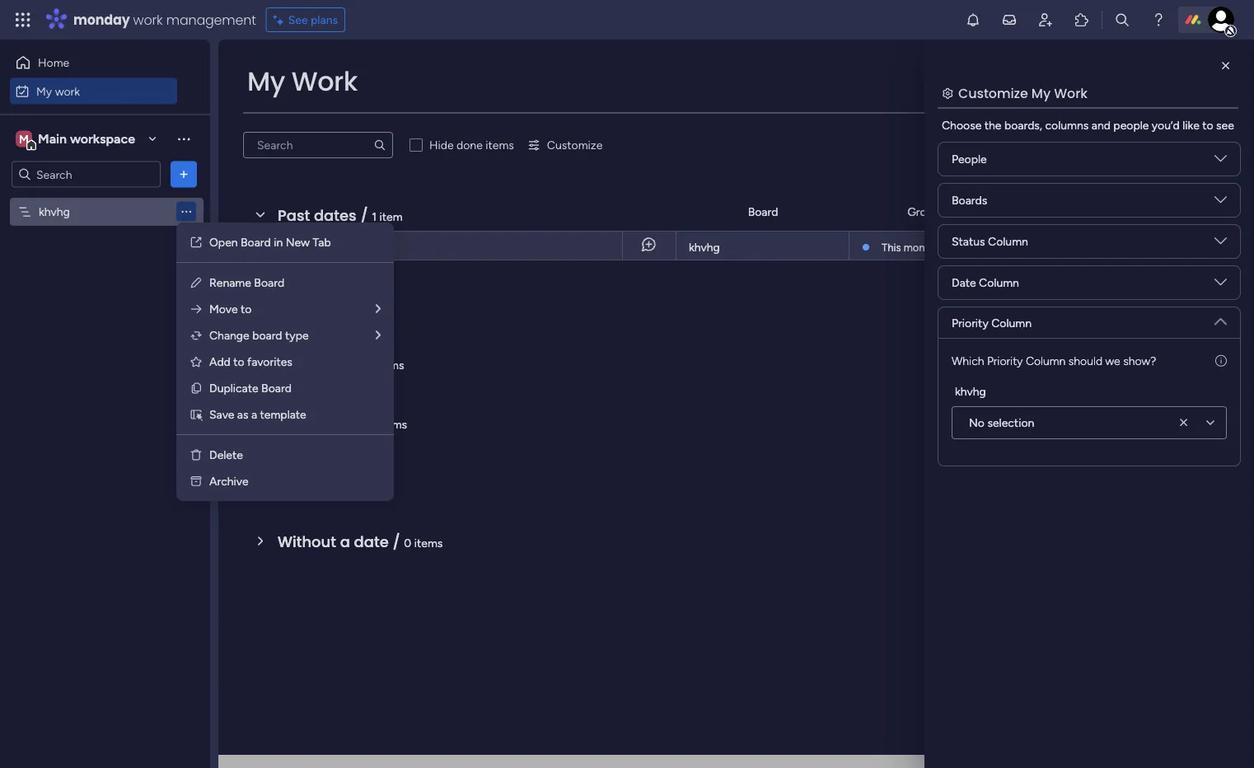 Task type: vqa. For each thing, say whether or not it's contained in the screenshot.
the leftmost 2023
no



Task type: describe. For each thing, give the bounding box(es) containing it.
search everything image
[[1114, 12, 1131, 28]]

0 inside without a date / 0 items
[[404, 536, 412, 550]]

items right done
[[486, 138, 514, 152]]

main workspace
[[38, 131, 135, 147]]

to inside main content
[[1203, 118, 1214, 132]]

m
[[19, 132, 29, 146]]

change
[[209, 328, 250, 342]]

see
[[288, 13, 308, 27]]

date for date
[[1142, 205, 1167, 219]]

rename
[[209, 276, 251, 290]]

khvhg link
[[687, 232, 839, 261]]

month
[[904, 241, 935, 254]]

Search in workspace field
[[35, 165, 138, 184]]

items up this week / 0 items
[[350, 298, 378, 312]]

workspace image
[[16, 130, 32, 148]]

archive
[[209, 474, 249, 488]]

gary orlando image
[[1208, 7, 1235, 33]]

in
[[274, 235, 283, 249]]

0 vertical spatial a
[[251, 408, 257, 422]]

project
[[268, 239, 305, 253]]

change board type image
[[190, 329, 203, 342]]

board for open board in new tab
[[241, 235, 271, 249]]

template
[[260, 408, 306, 422]]

main content containing past dates /
[[218, 40, 1254, 768]]

khvhg group
[[952, 382, 1227, 439]]

0 horizontal spatial people
[[952, 152, 987, 166]]

add to favorites image
[[190, 355, 203, 368]]

my work button
[[10, 78, 177, 104]]

group
[[908, 205, 940, 219]]

items inside next week / 0 items
[[379, 417, 407, 431]]

1 vertical spatial priority
[[987, 354, 1023, 368]]

duplicate board
[[209, 381, 292, 395]]

khvhg list box
[[0, 195, 210, 448]]

selection
[[988, 416, 1035, 430]]

customize for customize
[[547, 138, 603, 152]]

khvhg inside 'list box'
[[39, 205, 70, 219]]

to for move to
[[241, 302, 252, 316]]

rename board
[[209, 276, 284, 290]]

dapulse dropdown down arrow image for people
[[1215, 152, 1227, 171]]

my for my work
[[36, 84, 52, 98]]

add
[[209, 355, 231, 369]]

items inside without a date / 0 items
[[414, 536, 443, 550]]

next week / 0 items
[[278, 413, 407, 434]]

apps image
[[1074, 12, 1090, 28]]

date column
[[952, 276, 1019, 290]]

tab
[[313, 235, 331, 249]]

columns
[[1045, 118, 1089, 132]]

priority column
[[952, 316, 1032, 330]]

change board type
[[209, 328, 309, 342]]

/ for next week /
[[357, 413, 365, 434]]

home button
[[10, 49, 177, 76]]

done
[[457, 138, 483, 152]]

items inside this week / 0 items
[[376, 358, 404, 372]]

move to
[[209, 302, 252, 316]]

see plans
[[288, 13, 338, 27]]

this month
[[882, 241, 935, 254]]

item
[[380, 209, 403, 223]]

select product image
[[15, 12, 31, 28]]

board for rename board
[[254, 276, 284, 290]]

choose
[[942, 118, 982, 132]]

boards,
[[1005, 118, 1043, 132]]

dapulse dropdown down arrow image for status
[[1215, 235, 1227, 253]]

0 up this week / 0 items
[[340, 298, 347, 312]]

date
[[354, 531, 389, 552]]

delete image
[[190, 448, 203, 462]]

favorites
[[247, 355, 292, 369]]

no
[[969, 416, 985, 430]]

duplicate
[[209, 381, 258, 395]]

status column
[[952, 234, 1028, 248]]

week for this
[[311, 353, 350, 374]]

1 dapulse dropdown down arrow image from the top
[[1215, 194, 1227, 212]]

project 1
[[268, 239, 313, 253]]

delete
[[209, 448, 243, 462]]

v2 info image
[[1216, 352, 1227, 369]]

board
[[252, 328, 282, 342]]

past dates / 1 item
[[278, 205, 403, 226]]

0 inside next week / 0 items
[[368, 417, 376, 431]]

to for add to favorites
[[233, 355, 244, 369]]

0 horizontal spatial work
[[291, 63, 358, 100]]



Task type: locate. For each thing, give the bounding box(es) containing it.
0 horizontal spatial work
[[55, 84, 80, 98]]

0
[[340, 298, 347, 312], [366, 358, 373, 372], [368, 417, 376, 431], [404, 536, 412, 550]]

week right next
[[314, 413, 353, 434]]

0 vertical spatial week
[[311, 353, 350, 374]]

0 vertical spatial khvhg
[[39, 205, 70, 219]]

which
[[952, 354, 984, 368]]

items
[[486, 138, 514, 152], [350, 298, 378, 312], [376, 358, 404, 372], [379, 417, 407, 431], [414, 536, 443, 550]]

0 vertical spatial people
[[952, 152, 987, 166]]

option
[[0, 197, 210, 200]]

work for my
[[55, 84, 80, 98]]

date
[[1142, 205, 1167, 219], [952, 276, 976, 290]]

0 horizontal spatial khvhg
[[39, 205, 70, 219]]

khvhg inside group
[[955, 384, 986, 398]]

we
[[1106, 354, 1121, 368]]

0 horizontal spatial my
[[36, 84, 52, 98]]

you'd
[[1152, 118, 1180, 132]]

work up columns
[[1054, 84, 1088, 102]]

column for priority column
[[992, 316, 1032, 330]]

khvhg
[[39, 205, 70, 219], [689, 240, 720, 254], [955, 384, 986, 398]]

this week / 0 items
[[278, 353, 404, 374]]

0 inside this week / 0 items
[[366, 358, 373, 372]]

1 horizontal spatial work
[[133, 10, 163, 29]]

should
[[1069, 354, 1103, 368]]

khvhg heading
[[955, 382, 986, 400]]

/ for this week /
[[354, 353, 362, 374]]

/ right the 'date'
[[393, 531, 400, 552]]

without
[[278, 531, 336, 552]]

1 inside past dates / 1 item
[[372, 209, 377, 223]]

1 left tab
[[308, 239, 313, 253]]

add to favorites
[[209, 355, 292, 369]]

0 down 0 items
[[366, 358, 373, 372]]

None search field
[[243, 132, 393, 158]]

type
[[285, 328, 309, 342]]

1 vertical spatial this
[[278, 353, 308, 374]]

column for status column
[[988, 234, 1028, 248]]

/ down this week / 0 items
[[357, 413, 365, 434]]

my down see plans button
[[247, 63, 285, 100]]

0 vertical spatial date
[[1142, 205, 1167, 219]]

as
[[237, 408, 249, 422]]

boards
[[952, 193, 988, 207]]

dates
[[314, 205, 357, 226]]

see plans button
[[266, 7, 345, 32]]

rename board image
[[190, 276, 203, 289]]

1 vertical spatial khvhg
[[689, 240, 720, 254]]

save as a template image
[[190, 408, 203, 421]]

open board in new tab
[[209, 235, 331, 249]]

this for week
[[278, 353, 308, 374]]

column for date column
[[979, 276, 1019, 290]]

1 vertical spatial work
[[55, 84, 80, 98]]

1 dapulse dropdown down arrow image from the top
[[1215, 152, 1227, 171]]

priority up which
[[952, 316, 989, 330]]

items down this week / 0 items
[[379, 417, 407, 431]]

2 dapulse dropdown down arrow image from the top
[[1215, 235, 1227, 253]]

week
[[311, 353, 350, 374], [314, 413, 353, 434]]

plans
[[311, 13, 338, 27]]

work
[[133, 10, 163, 29], [55, 84, 80, 98]]

see
[[1217, 118, 1235, 132]]

dapulse dropdown down arrow image up v2 info image at the top
[[1215, 309, 1227, 328]]

0 horizontal spatial a
[[251, 408, 257, 422]]

1 horizontal spatial this
[[882, 241, 901, 254]]

list arrow image up this week / 0 items
[[376, 303, 381, 315]]

duplicate board image
[[190, 382, 203, 395]]

a
[[251, 408, 257, 422], [340, 531, 350, 552]]

search image
[[373, 138, 387, 152]]

column down date column
[[992, 316, 1032, 330]]

0 horizontal spatial this
[[278, 353, 308, 374]]

wor
[[1235, 239, 1254, 253]]

1 horizontal spatial khvhg
[[689, 240, 720, 254]]

items down 0 items
[[376, 358, 404, 372]]

none search field inside main content
[[243, 132, 393, 158]]

past
[[278, 205, 310, 226]]

work inside main content
[[1054, 84, 1088, 102]]

invite members image
[[1038, 12, 1054, 28]]

work for monday
[[133, 10, 163, 29]]

and
[[1092, 118, 1111, 132]]

monday work management
[[73, 10, 256, 29]]

show?
[[1124, 354, 1156, 368]]

1 vertical spatial date
[[952, 276, 976, 290]]

1 vertical spatial dapulse dropdown down arrow image
[[1215, 235, 1227, 253]]

0 items
[[340, 298, 378, 312]]

date for date column
[[952, 276, 976, 290]]

work right monday
[[133, 10, 163, 29]]

hide done items
[[429, 138, 514, 152]]

my
[[247, 63, 285, 100], [1032, 84, 1051, 102], [36, 84, 52, 98]]

2 dapulse dropdown down arrow image from the top
[[1215, 276, 1227, 295]]

move
[[209, 302, 238, 316]]

board inside main content
[[748, 205, 778, 219]]

this down type
[[278, 353, 308, 374]]

0 vertical spatial work
[[133, 10, 163, 29]]

/ for past dates /
[[360, 205, 368, 226]]

without a date / 0 items
[[278, 531, 443, 552]]

0 horizontal spatial customize
[[547, 138, 603, 152]]

khvhg for khvhg group
[[955, 384, 986, 398]]

status
[[952, 234, 985, 248]]

1 left item
[[372, 209, 377, 223]]

1 horizontal spatial 1
[[372, 209, 377, 223]]

0 horizontal spatial 1
[[308, 239, 313, 253]]

a right 'as'
[[251, 408, 257, 422]]

to right move at the top left of page
[[241, 302, 252, 316]]

list arrow image down 0 items
[[376, 329, 381, 341]]

my work
[[36, 84, 80, 98]]

dapulse dropdown down arrow image down see
[[1215, 194, 1227, 212]]

1 vertical spatial week
[[314, 413, 353, 434]]

0 down this week / 0 items
[[368, 417, 376, 431]]

work down the plans
[[291, 63, 358, 100]]

1 horizontal spatial date
[[1142, 205, 1167, 219]]

items right the 'date'
[[414, 536, 443, 550]]

to right like
[[1203, 118, 1214, 132]]

notifications image
[[965, 12, 982, 28]]

board left in
[[241, 235, 271, 249]]

week for next
[[314, 413, 353, 434]]

list arrow image
[[376, 303, 381, 315], [376, 329, 381, 341]]

Filter dashboard by text search field
[[243, 132, 393, 158]]

priority
[[952, 316, 989, 330], [987, 354, 1023, 368]]

1 horizontal spatial people
[[1030, 205, 1065, 219]]

customize
[[959, 84, 1028, 102], [547, 138, 603, 152]]

my up boards,
[[1032, 84, 1051, 102]]

people down choose
[[952, 152, 987, 166]]

customize for customize my work
[[959, 84, 1028, 102]]

board down favorites
[[261, 381, 292, 395]]

1 vertical spatial people
[[1030, 205, 1065, 219]]

/
[[360, 205, 368, 226], [354, 353, 362, 374], [357, 413, 365, 434], [393, 531, 400, 552]]

next
[[278, 413, 311, 434]]

a inside main content
[[340, 531, 350, 552]]

week up next week / 0 items
[[311, 353, 350, 374]]

work down home
[[55, 84, 80, 98]]

to
[[1203, 118, 1214, 132], [241, 302, 252, 316], [233, 355, 244, 369]]

1 vertical spatial dapulse dropdown down arrow image
[[1215, 276, 1227, 295]]

work
[[291, 63, 358, 100], [1054, 84, 1088, 102]]

like
[[1183, 118, 1200, 132]]

open board in new tab image
[[190, 236, 203, 249]]

column right status
[[988, 234, 1028, 248]]

1
[[372, 209, 377, 223], [308, 239, 313, 253]]

my for my work
[[247, 63, 285, 100]]

/ left item
[[360, 205, 368, 226]]

my down home
[[36, 84, 52, 98]]

0 right the 'date'
[[404, 536, 412, 550]]

dapulse dropdown down arrow image
[[1215, 152, 1227, 171], [1215, 276, 1227, 295]]

dapulse dropdown down arrow image down see
[[1215, 152, 1227, 171]]

which priority column should we show?
[[952, 354, 1156, 368]]

this left the month
[[882, 241, 901, 254]]

my inside button
[[36, 84, 52, 98]]

0 vertical spatial dapulse dropdown down arrow image
[[1215, 152, 1227, 171]]

2 vertical spatial khvhg
[[955, 384, 986, 398]]

dapulse dropdown down arrow image left wor on the right of page
[[1215, 235, 1227, 253]]

to right add
[[233, 355, 244, 369]]

choose the boards, columns and people you'd like to see
[[942, 118, 1235, 132]]

workspace
[[70, 131, 135, 147]]

0 vertical spatial priority
[[952, 316, 989, 330]]

column
[[988, 234, 1028, 248], [979, 276, 1019, 290], [992, 316, 1032, 330], [1026, 354, 1066, 368]]

people
[[1114, 118, 1149, 132]]

1 horizontal spatial my
[[247, 63, 285, 100]]

customize inside button
[[547, 138, 603, 152]]

archive image
[[190, 475, 203, 488]]

column up priority column
[[979, 276, 1019, 290]]

this for month
[[882, 241, 901, 254]]

this
[[882, 241, 901, 254], [278, 353, 308, 374]]

dapulse dropdown down arrow image up v2 info image at the top
[[1215, 276, 1227, 295]]

board
[[748, 205, 778, 219], [241, 235, 271, 249], [254, 276, 284, 290], [261, 381, 292, 395]]

2 horizontal spatial khvhg
[[955, 384, 986, 398]]

save as a template
[[209, 408, 306, 422]]

dapulse dropdown down arrow image for date column
[[1215, 276, 1227, 295]]

3 dapulse dropdown down arrow image from the top
[[1215, 309, 1227, 328]]

0 vertical spatial customize
[[959, 84, 1028, 102]]

1 vertical spatial customize
[[547, 138, 603, 152]]

list arrow image for change board type
[[376, 329, 381, 341]]

0 vertical spatial this
[[882, 241, 901, 254]]

1 horizontal spatial work
[[1054, 84, 1088, 102]]

people
[[952, 152, 987, 166], [1030, 205, 1065, 219]]

0 horizontal spatial date
[[952, 276, 976, 290]]

home
[[38, 56, 69, 70]]

column left should
[[1026, 354, 1066, 368]]

hide
[[429, 138, 454, 152]]

0 vertical spatial to
[[1203, 118, 1214, 132]]

my work
[[247, 63, 358, 100]]

1 vertical spatial to
[[241, 302, 252, 316]]

1 vertical spatial list arrow image
[[376, 329, 381, 341]]

new
[[286, 235, 310, 249]]

the
[[985, 118, 1002, 132]]

1 horizontal spatial customize
[[959, 84, 1028, 102]]

0 vertical spatial dapulse dropdown down arrow image
[[1215, 194, 1227, 212]]

save
[[209, 408, 234, 422]]

board for duplicate board
[[261, 381, 292, 395]]

board up khvhg link
[[748, 205, 778, 219]]

a left the 'date'
[[340, 531, 350, 552]]

no selection
[[969, 416, 1035, 430]]

0 vertical spatial 1
[[372, 209, 377, 223]]

1 list arrow image from the top
[[376, 303, 381, 315]]

workspace selection element
[[16, 129, 138, 150]]

board right rename
[[254, 276, 284, 290]]

inbox image
[[1001, 12, 1018, 28]]

monday
[[73, 10, 130, 29]]

1 vertical spatial a
[[340, 531, 350, 552]]

workspace options image
[[176, 130, 192, 147]]

customize button
[[521, 132, 609, 158]]

2 horizontal spatial my
[[1032, 84, 1051, 102]]

management
[[166, 10, 256, 29]]

people right boards
[[1030, 205, 1065, 219]]

dapulse dropdown down arrow image
[[1215, 194, 1227, 212], [1215, 235, 1227, 253], [1215, 309, 1227, 328]]

/ down 0 items
[[354, 353, 362, 374]]

2 vertical spatial dapulse dropdown down arrow image
[[1215, 309, 1227, 328]]

open
[[209, 235, 238, 249]]

move to image
[[190, 302, 203, 316]]

1 vertical spatial 1
[[308, 239, 313, 253]]

dapulse dropdown down arrow image for priority
[[1215, 309, 1227, 328]]

khvhg for khvhg link
[[689, 240, 720, 254]]

priority right which
[[987, 354, 1023, 368]]

customize my work
[[959, 84, 1088, 102]]

work inside button
[[55, 84, 80, 98]]

list arrow image for move to
[[376, 303, 381, 315]]

2 vertical spatial to
[[233, 355, 244, 369]]

1 horizontal spatial a
[[340, 531, 350, 552]]

help image
[[1151, 12, 1167, 28]]

main content
[[218, 40, 1254, 768]]

0 vertical spatial list arrow image
[[376, 303, 381, 315]]

options image
[[176, 166, 192, 183]]

2 list arrow image from the top
[[376, 329, 381, 341]]

main
[[38, 131, 67, 147]]



